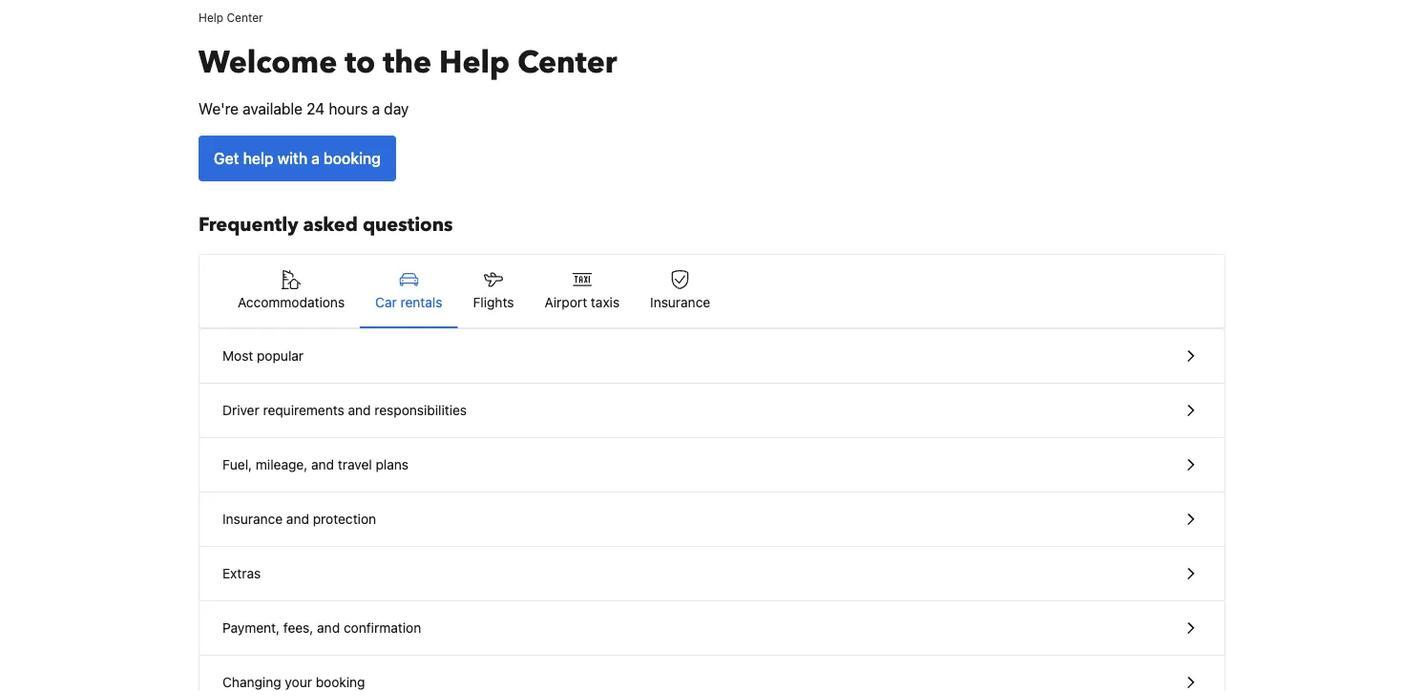 Task type: locate. For each thing, give the bounding box(es) containing it.
insurance inside 'button'
[[650, 295, 711, 310]]

a right the with
[[311, 149, 320, 168]]

0 horizontal spatial a
[[311, 149, 320, 168]]

insurance button
[[635, 255, 726, 327]]

changing your booking button
[[200, 656, 1225, 691]]

insurance for insurance and protection
[[222, 511, 283, 527]]

center
[[227, 11, 263, 24], [518, 42, 617, 84]]

fuel, mileage, and travel plans button
[[200, 438, 1225, 493]]

rentals
[[401, 295, 442, 310]]

airport taxis
[[545, 295, 620, 310]]

and for mileage,
[[311, 457, 334, 473]]

tab list
[[200, 255, 1225, 329]]

1 horizontal spatial insurance
[[650, 295, 711, 310]]

day
[[384, 100, 409, 118]]

get help with a booking button
[[199, 136, 396, 181]]

1 vertical spatial booking
[[316, 675, 365, 690]]

frequently asked questions
[[199, 212, 453, 238]]

insurance and protection
[[222, 511, 376, 527]]

requirements
[[263, 402, 344, 418]]

and left travel on the bottom left of page
[[311, 457, 334, 473]]

insurance up extras
[[222, 511, 283, 527]]

insurance
[[650, 295, 711, 310], [222, 511, 283, 527]]

0 vertical spatial help
[[199, 11, 224, 24]]

available
[[243, 100, 303, 118]]

protection
[[313, 511, 376, 527]]

payment, fees, and confirmation
[[222, 620, 421, 636]]

confirmation
[[344, 620, 421, 636]]

booking down hours
[[324, 149, 381, 168]]

booking right your
[[316, 675, 365, 690]]

0 horizontal spatial insurance
[[222, 511, 283, 527]]

help center
[[199, 11, 263, 24]]

help right the
[[439, 42, 510, 84]]

1 vertical spatial center
[[518, 42, 617, 84]]

welcome to the help center
[[199, 42, 617, 84]]

a left day
[[372, 100, 380, 118]]

driver requirements and responsibilities
[[222, 402, 467, 418]]

insurance inside button
[[222, 511, 283, 527]]

the
[[383, 42, 432, 84]]

with
[[277, 149, 308, 168]]

1 vertical spatial a
[[311, 149, 320, 168]]

help
[[199, 11, 224, 24], [439, 42, 510, 84]]

0 vertical spatial a
[[372, 100, 380, 118]]

insurance up 'most popular' 'button'
[[650, 295, 711, 310]]

booking inside button
[[316, 675, 365, 690]]

and
[[348, 402, 371, 418], [311, 457, 334, 473], [286, 511, 309, 527], [317, 620, 340, 636]]

changing your booking
[[222, 675, 365, 690]]

airport taxis button
[[529, 255, 635, 327]]

get
[[214, 149, 239, 168]]

0 vertical spatial center
[[227, 11, 263, 24]]

mileage,
[[256, 457, 308, 473]]

travel
[[338, 457, 372, 473]]

1 vertical spatial help
[[439, 42, 510, 84]]

questions
[[363, 212, 453, 238]]

and up travel on the bottom left of page
[[348, 402, 371, 418]]

help up welcome
[[199, 11, 224, 24]]

0 horizontal spatial center
[[227, 11, 263, 24]]

your
[[285, 675, 312, 690]]

0 vertical spatial booking
[[324, 149, 381, 168]]

booking
[[324, 149, 381, 168], [316, 675, 365, 690]]

1 vertical spatial insurance
[[222, 511, 283, 527]]

frequently
[[199, 212, 298, 238]]

changing
[[222, 675, 281, 690]]

car
[[375, 295, 397, 310]]

most
[[222, 348, 253, 364]]

accommodations
[[238, 295, 345, 310]]

and right fees,
[[317, 620, 340, 636]]

extras
[[222, 566, 261, 581]]

insurance and protection button
[[200, 493, 1225, 547]]

welcome
[[199, 42, 337, 84]]

hours
[[329, 100, 368, 118]]

0 vertical spatial insurance
[[650, 295, 711, 310]]

a
[[372, 100, 380, 118], [311, 149, 320, 168]]

car rentals
[[375, 295, 442, 310]]



Task type: describe. For each thing, give the bounding box(es) containing it.
payment,
[[222, 620, 280, 636]]

car rentals button
[[360, 255, 458, 327]]

driver requirements and responsibilities button
[[200, 384, 1225, 438]]

insurance for insurance
[[650, 295, 711, 310]]

0 horizontal spatial help
[[199, 11, 224, 24]]

fuel,
[[222, 457, 252, 473]]

we're
[[199, 100, 239, 118]]

responsibilities
[[375, 402, 467, 418]]

airport
[[545, 295, 587, 310]]

1 horizontal spatial a
[[372, 100, 380, 118]]

and for requirements
[[348, 402, 371, 418]]

driver
[[222, 402, 259, 418]]

taxis
[[591, 295, 620, 310]]

accommodations button
[[222, 255, 360, 327]]

booking inside 'button'
[[324, 149, 381, 168]]

1 horizontal spatial center
[[518, 42, 617, 84]]

to
[[345, 42, 376, 84]]

and left protection
[[286, 511, 309, 527]]

flights
[[473, 295, 514, 310]]

fuel, mileage, and travel plans
[[222, 457, 409, 473]]

plans
[[376, 457, 409, 473]]

1 horizontal spatial help
[[439, 42, 510, 84]]

help
[[243, 149, 274, 168]]

extras button
[[200, 547, 1225, 601]]

fees,
[[283, 620, 313, 636]]

payment, fees, and confirmation button
[[200, 601, 1225, 656]]

a inside 'button'
[[311, 149, 320, 168]]

most popular button
[[200, 329, 1225, 384]]

asked
[[303, 212, 358, 238]]

popular
[[257, 348, 304, 364]]

24
[[307, 100, 325, 118]]

we're available 24 hours a day
[[199, 100, 409, 118]]

tab list containing accommodations
[[200, 255, 1225, 329]]

flights button
[[458, 255, 529, 327]]

and for fees,
[[317, 620, 340, 636]]

get help with a booking
[[214, 149, 381, 168]]

most popular
[[222, 348, 304, 364]]



Task type: vqa. For each thing, say whether or not it's contained in the screenshot.
the fees,
yes



